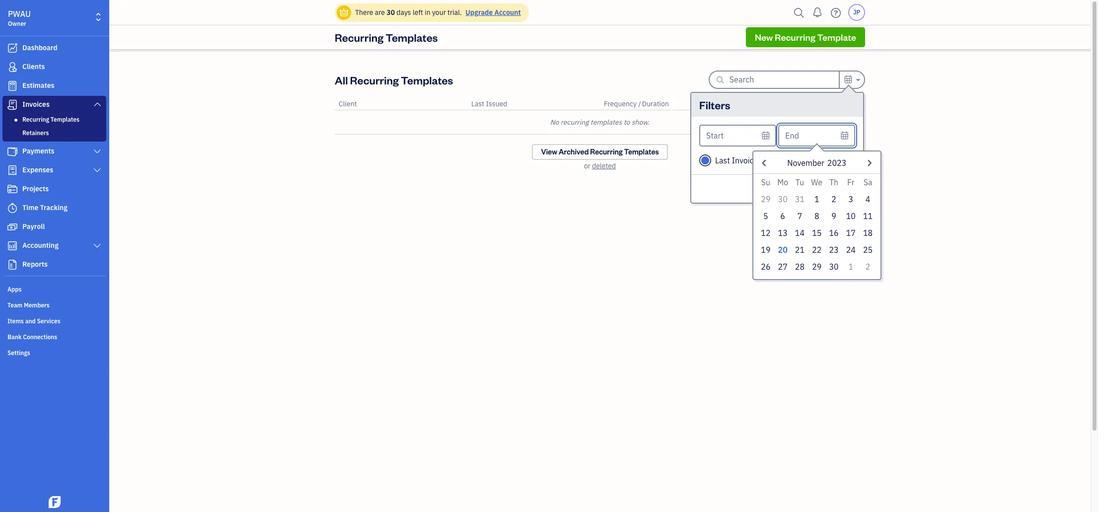 Task type: describe. For each thing, give the bounding box(es) containing it.
frequency / duration
[[604, 99, 669, 108]]

projects
[[22, 184, 49, 193]]

17 button
[[843, 225, 860, 241]]

chevron large down image for accounting
[[93, 242, 102, 250]]

apply button
[[813, 179, 855, 199]]

go to help image
[[828, 5, 844, 20]]

18 button
[[860, 225, 877, 241]]

/ for duration
[[638, 99, 641, 108]]

23 button
[[826, 241, 843, 258]]

End date in MM/DD/YYYY format text field
[[779, 125, 855, 147]]

1 vertical spatial 30 button
[[826, 258, 843, 275]]

th
[[830, 177, 839, 187]]

all
[[335, 73, 348, 87]]

team members
[[7, 302, 50, 309]]

filters
[[699, 98, 730, 112]]

are
[[375, 8, 385, 17]]

5 button
[[757, 208, 774, 225]]

and
[[25, 317, 36, 325]]

12 button
[[757, 225, 774, 241]]

17
[[846, 228, 856, 238]]

9 button
[[826, 208, 843, 225]]

27 button
[[774, 258, 791, 275]]

3 button
[[843, 191, 860, 208]]

sa
[[864, 177, 873, 187]]

show.
[[632, 118, 650, 127]]

november 2023
[[787, 158, 847, 168]]

5
[[764, 211, 768, 221]]

1 horizontal spatial recurring templates
[[335, 30, 438, 44]]

last issued
[[471, 99, 507, 108]]

payment image
[[6, 147, 18, 156]]

main element
[[0, 0, 134, 512]]

new recurring template
[[755, 31, 856, 43]]

recurring
[[561, 118, 589, 127]]

team members link
[[2, 298, 106, 312]]

notifications image
[[810, 2, 826, 22]]

9
[[832, 211, 836, 221]]

last invoiced
[[715, 155, 763, 165]]

16
[[829, 228, 839, 238]]

24
[[846, 245, 856, 255]]

0 vertical spatial 2
[[832, 194, 836, 204]]

recurring inside main element
[[22, 116, 49, 123]]

1 vertical spatial 1 button
[[843, 258, 860, 275]]

0 vertical spatial 2 button
[[826, 191, 843, 208]]

su
[[761, 177, 770, 187]]

caretdown image
[[855, 74, 860, 86]]

29 for the bottom 29 button
[[812, 262, 822, 272]]

november
[[787, 158, 825, 168]]

31 button
[[791, 191, 808, 208]]

amount
[[811, 99, 836, 108]]

expense image
[[6, 165, 18, 175]]

trial.
[[448, 8, 462, 17]]

expenses
[[22, 165, 53, 174]]

0 vertical spatial 29 button
[[757, 191, 774, 208]]

invoiced
[[732, 155, 763, 165]]

no
[[550, 118, 559, 127]]

we
[[811, 177, 823, 187]]

there
[[355, 8, 373, 17]]

1 vertical spatial 2 button
[[860, 258, 877, 275]]

client link
[[339, 99, 357, 108]]

duration
[[642, 99, 669, 108]]

invoice image
[[6, 100, 18, 110]]

1 vertical spatial 1
[[849, 262, 853, 272]]

apps
[[7, 286, 22, 293]]

6 button
[[774, 208, 791, 225]]

29 for 29 button to the top
[[761, 194, 771, 204]]

10
[[846, 211, 856, 221]]

client image
[[6, 62, 18, 72]]

jp button
[[848, 4, 865, 21]]

bank
[[7, 333, 22, 341]]

connections
[[23, 333, 57, 341]]

recurring inside view archived recurring templates or deleted
[[590, 147, 623, 156]]

jp
[[853, 8, 860, 16]]

deleted
[[592, 161, 616, 170]]

20
[[778, 245, 788, 255]]

payments
[[22, 147, 54, 155]]

freshbooks image
[[47, 496, 63, 508]]

owner
[[8, 20, 26, 27]]

team
[[7, 302, 22, 309]]

invoice profile filter option group
[[699, 147, 855, 166]]

6
[[781, 211, 785, 221]]

clear button
[[767, 179, 807, 199]]

21
[[795, 245, 805, 255]]

time tracking
[[22, 203, 68, 212]]

15
[[812, 228, 822, 238]]

apply
[[822, 183, 846, 194]]

templates inside main element
[[51, 116, 79, 123]]

20 button
[[774, 241, 791, 258]]

all recurring templates
[[335, 73, 453, 87]]

23
[[829, 245, 839, 255]]

deleted link
[[592, 161, 616, 170]]

time
[[22, 203, 38, 212]]

dashboard link
[[2, 39, 106, 57]]

estimate image
[[6, 81, 18, 91]]

8 button
[[808, 208, 826, 225]]

services
[[37, 317, 60, 325]]

no recurring templates to show.
[[550, 118, 650, 127]]

frequency
[[604, 99, 637, 108]]

tu
[[796, 177, 804, 187]]

22 button
[[808, 241, 826, 258]]

chevron large down image for payments
[[93, 148, 102, 155]]

search image
[[791, 5, 807, 20]]

2023
[[827, 158, 847, 168]]

clients link
[[2, 58, 106, 76]]

recurring templates link
[[4, 114, 104, 126]]

recurring down search icon
[[775, 31, 816, 43]]

date
[[813, 155, 830, 165]]



Task type: locate. For each thing, give the bounding box(es) containing it.
0 vertical spatial 1
[[815, 194, 819, 204]]

0 horizontal spatial 29
[[761, 194, 771, 204]]

recurring up retainers
[[22, 116, 49, 123]]

7
[[798, 211, 802, 221]]

0 horizontal spatial last
[[471, 99, 484, 108]]

0 horizontal spatial 1
[[815, 194, 819, 204]]

0 horizontal spatial 2 button
[[826, 191, 843, 208]]

0 vertical spatial 30
[[387, 8, 395, 17]]

15 button
[[808, 225, 826, 241]]

new
[[755, 31, 773, 43]]

pwau
[[8, 9, 31, 19]]

29 down 22
[[812, 262, 822, 272]]

client
[[339, 99, 357, 108]]

0 horizontal spatial 2
[[832, 194, 836, 204]]

last for last issued
[[471, 99, 484, 108]]

1 vertical spatial 29 button
[[808, 258, 826, 275]]

estimates link
[[2, 77, 106, 95]]

days
[[397, 8, 411, 17]]

1 horizontal spatial issued
[[787, 155, 811, 165]]

2 button down the "th"
[[826, 191, 843, 208]]

frequency link
[[604, 99, 638, 108]]

amount / status
[[811, 99, 861, 108]]

1 horizontal spatial 30
[[778, 194, 788, 204]]

or
[[584, 161, 591, 170]]

issued
[[486, 99, 507, 108], [787, 155, 811, 165]]

11 button
[[860, 208, 877, 225]]

1 vertical spatial issued
[[787, 155, 811, 165]]

view archived recurring templates or deleted
[[541, 147, 659, 170]]

chevron large down image up recurring templates link
[[93, 100, 102, 108]]

1 horizontal spatial 1
[[849, 262, 853, 272]]

chevron large down image inside invoices link
[[93, 100, 102, 108]]

1 vertical spatial last
[[715, 155, 730, 165]]

0 horizontal spatial 30
[[387, 8, 395, 17]]

recurring up 'deleted' link
[[590, 147, 623, 156]]

chevron large down image up chevron large down icon in the top left of the page
[[93, 148, 102, 155]]

0 vertical spatial issued
[[486, 99, 507, 108]]

money image
[[6, 222, 18, 232]]

reports
[[22, 260, 48, 269]]

amount link
[[811, 99, 838, 108]]

10 button
[[843, 208, 860, 225]]

30 button down 23
[[826, 258, 843, 275]]

1 chevron large down image from the top
[[93, 100, 102, 108]]

2 chevron large down image from the top
[[93, 148, 102, 155]]

chevron large down image
[[93, 166, 102, 174]]

0 vertical spatial recurring templates
[[335, 30, 438, 44]]

31
[[795, 194, 805, 204]]

30
[[387, 8, 395, 17], [778, 194, 788, 204], [829, 262, 839, 272]]

chevron large down image for invoices
[[93, 100, 102, 108]]

11
[[863, 211, 873, 221]]

1 horizontal spatial 2
[[866, 262, 870, 272]]

status
[[841, 99, 861, 108]]

4
[[866, 194, 870, 204]]

2 horizontal spatial 30
[[829, 262, 839, 272]]

1
[[815, 194, 819, 204], [849, 262, 853, 272]]

/ left status
[[838, 99, 840, 108]]

last for last invoiced
[[715, 155, 730, 165]]

28
[[795, 262, 805, 272]]

mo
[[777, 177, 788, 187]]

30 for the bottommost '30' button
[[829, 262, 839, 272]]

template
[[817, 31, 856, 43]]

/ left the duration link
[[638, 99, 641, 108]]

2 up 9
[[832, 194, 836, 204]]

0 vertical spatial chevron large down image
[[93, 100, 102, 108]]

last inside invoice profile filter option group
[[715, 155, 730, 165]]

recurring
[[335, 30, 384, 44], [775, 31, 816, 43], [350, 73, 399, 87], [22, 116, 49, 123], [590, 147, 623, 156]]

2 button down 25
[[860, 258, 877, 275]]

invoices
[[22, 100, 50, 109]]

last
[[471, 99, 484, 108], [715, 155, 730, 165]]

2 / from the left
[[838, 99, 840, 108]]

grid containing su
[[757, 174, 877, 275]]

recurring templates inside recurring templates link
[[22, 116, 79, 123]]

reports link
[[2, 256, 106, 274]]

view
[[541, 147, 557, 156]]

1 button down 24
[[843, 258, 860, 275]]

dashboard image
[[6, 43, 18, 53]]

29 button up 5
[[757, 191, 774, 208]]

2 down 25
[[866, 262, 870, 272]]

fr
[[847, 177, 855, 187]]

items
[[7, 317, 24, 325]]

chevron large down image
[[93, 100, 102, 108], [93, 148, 102, 155], [93, 242, 102, 250]]

chevron large down image inside accounting link
[[93, 242, 102, 250]]

8
[[815, 211, 819, 221]]

1 vertical spatial recurring templates
[[22, 116, 79, 123]]

recurring templates down are
[[335, 30, 438, 44]]

Start date in MM/DD/YYYY format text field
[[699, 125, 777, 147]]

3 chevron large down image from the top
[[93, 242, 102, 250]]

templates inside view archived recurring templates or deleted
[[624, 147, 659, 156]]

1 horizontal spatial 29 button
[[808, 258, 826, 275]]

1 vertical spatial 30
[[778, 194, 788, 204]]

1 down 24
[[849, 262, 853, 272]]

view archived recurring templates link
[[532, 144, 668, 160]]

3
[[849, 194, 853, 204]]

2 vertical spatial chevron large down image
[[93, 242, 102, 250]]

0 horizontal spatial 30 button
[[774, 191, 791, 208]]

29 button
[[757, 191, 774, 208], [808, 258, 826, 275]]

1 horizontal spatial 29
[[812, 262, 822, 272]]

/ for status
[[838, 99, 840, 108]]

1 button down we
[[808, 191, 826, 208]]

retainers
[[22, 129, 49, 137]]

26
[[761, 262, 771, 272]]

project image
[[6, 184, 18, 194]]

chevron large down image up "reports" link
[[93, 242, 102, 250]]

recurring down the there
[[335, 30, 384, 44]]

bank connections link
[[2, 329, 106, 344]]

0 horizontal spatial 1 button
[[808, 191, 826, 208]]

items and services link
[[2, 313, 106, 328]]

22
[[812, 245, 822, 255]]

issued inside invoice profile filter option group
[[787, 155, 811, 165]]

apps link
[[2, 282, 106, 297]]

grid
[[757, 174, 877, 275]]

7 button
[[791, 208, 808, 225]]

1 vertical spatial 2
[[866, 262, 870, 272]]

0 vertical spatial 1 button
[[808, 191, 826, 208]]

4 button
[[860, 191, 877, 208]]

0 vertical spatial last
[[471, 99, 484, 108]]

25 button
[[860, 241, 877, 258]]

expenses link
[[2, 161, 106, 179]]

2 vertical spatial 30
[[829, 262, 839, 272]]

payroll link
[[2, 218, 106, 236]]

0 horizontal spatial issued
[[486, 99, 507, 108]]

1 horizontal spatial 30 button
[[826, 258, 843, 275]]

19 button
[[757, 241, 774, 258]]

1 / from the left
[[638, 99, 641, 108]]

settings link
[[2, 345, 106, 360]]

recurring templates
[[335, 30, 438, 44], [22, 116, 79, 123]]

30 down the mo
[[778, 194, 788, 204]]

14
[[795, 228, 805, 238]]

30 button
[[774, 191, 791, 208], [826, 258, 843, 275]]

payments link
[[2, 143, 106, 160]]

upgrade account link
[[464, 8, 521, 17]]

0 vertical spatial 29
[[761, 194, 771, 204]]

30 down 23
[[829, 262, 839, 272]]

new recurring template link
[[746, 27, 865, 47]]

chart image
[[6, 241, 18, 251]]

30 button down the mo
[[774, 191, 791, 208]]

crown image
[[339, 7, 349, 18]]

invoices link
[[2, 96, 106, 114]]

bank connections
[[7, 333, 57, 341]]

status link
[[841, 99, 861, 108]]

1 horizontal spatial /
[[838, 99, 840, 108]]

1 horizontal spatial 2 button
[[860, 258, 877, 275]]

16 button
[[826, 225, 843, 241]]

timer image
[[6, 203, 18, 213]]

12
[[761, 228, 771, 238]]

0 horizontal spatial 29 button
[[757, 191, 774, 208]]

members
[[24, 302, 50, 309]]

1 vertical spatial chevron large down image
[[93, 148, 102, 155]]

in
[[425, 8, 431, 17]]

13
[[778, 228, 788, 238]]

report image
[[6, 260, 18, 270]]

29 down su
[[761, 194, 771, 204]]

pwau owner
[[8, 9, 31, 27]]

0 horizontal spatial /
[[638, 99, 641, 108]]

left
[[413, 8, 423, 17]]

0 horizontal spatial recurring templates
[[22, 116, 79, 123]]

clear
[[776, 183, 798, 194]]

recurring templates up retainers link on the top left of page
[[22, 116, 79, 123]]

1 horizontal spatial last
[[715, 155, 730, 165]]

payroll
[[22, 222, 45, 231]]

projects link
[[2, 180, 106, 198]]

accounting
[[22, 241, 59, 250]]

calendar image
[[844, 74, 853, 85]]

recurring right the "all"
[[350, 73, 399, 87]]

26 button
[[757, 258, 774, 275]]

1 up 8
[[815, 194, 819, 204]]

0 vertical spatial 30 button
[[774, 191, 791, 208]]

29 button down 22
[[808, 258, 826, 275]]

1 horizontal spatial 1 button
[[843, 258, 860, 275]]

30 right are
[[387, 8, 395, 17]]

1 vertical spatial 29
[[812, 262, 822, 272]]

Search text field
[[730, 72, 839, 87]]

upgrade
[[466, 8, 493, 17]]

30 for leftmost '30' button
[[778, 194, 788, 204]]

2
[[832, 194, 836, 204], [866, 262, 870, 272]]



Task type: vqa. For each thing, say whether or not it's contained in the screenshot.
'Items' inside the Items link
no



